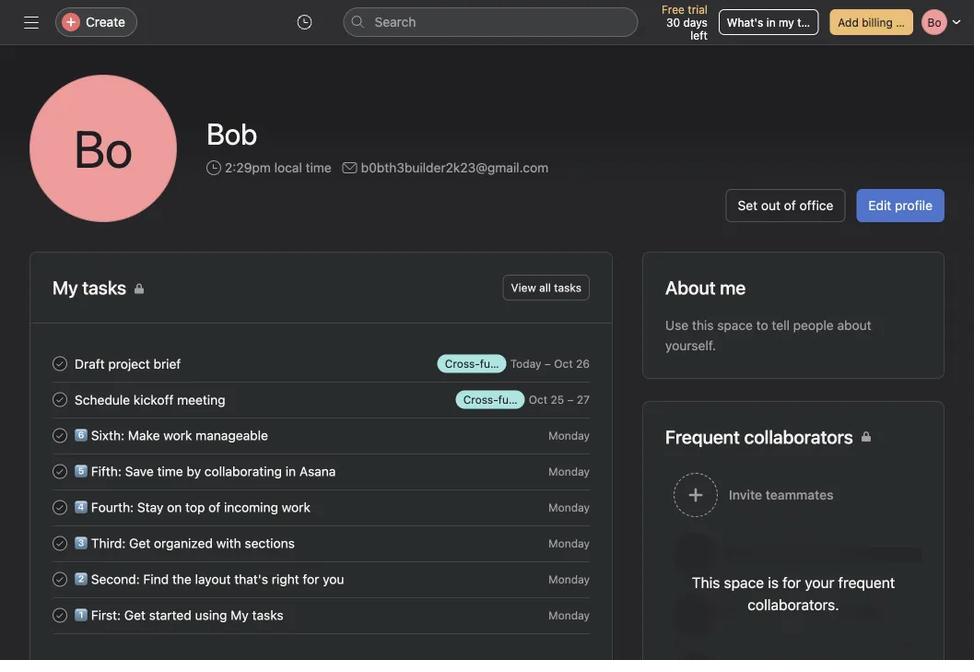 Task type: locate. For each thing, give the bounding box(es) containing it.
office
[[800, 198, 834, 213]]

0 vertical spatial oct
[[554, 357, 573, 370]]

what's in my trial? button
[[719, 9, 823, 35]]

1 vertical spatial in
[[286, 464, 296, 479]]

3 completed checkbox from the top
[[49, 497, 71, 519]]

that's
[[234, 571, 268, 587]]

what's
[[727, 16, 764, 29]]

completed checkbox left 1️⃣
[[49, 604, 71, 627]]

bob
[[207, 116, 258, 151]]

1 horizontal spatial oct
[[554, 357, 573, 370]]

oct left the 26 on the right of the page
[[554, 357, 573, 370]]

edit profile
[[869, 198, 933, 213]]

1 completed image from the top
[[49, 353, 71, 375]]

get right first:
[[124, 607, 146, 623]]

completed image for 5️⃣
[[49, 461, 71, 483]]

1 horizontal spatial time
[[306, 160, 332, 175]]

of
[[784, 198, 796, 213], [209, 500, 221, 515]]

work down asana
[[282, 500, 311, 515]]

in
[[767, 16, 776, 29], [286, 464, 296, 479]]

trial?
[[798, 16, 823, 29]]

6️⃣ sixth: make work manageable
[[75, 428, 268, 443]]

4 completed image from the top
[[49, 461, 71, 483]]

6 completed image from the top
[[49, 568, 71, 591]]

people
[[794, 318, 834, 333]]

today
[[511, 357, 542, 370]]

1 vertical spatial of
[[209, 500, 221, 515]]

3 completed image from the top
[[49, 425, 71, 447]]

manageable
[[196, 428, 268, 443]]

of inside button
[[784, 198, 796, 213]]

started
[[149, 607, 192, 623]]

7 completed image from the top
[[49, 604, 71, 627]]

invite teammates
[[729, 487, 834, 503]]

26
[[576, 357, 590, 370]]

1 horizontal spatial of
[[784, 198, 796, 213]]

Completed checkbox
[[49, 353, 71, 375], [49, 389, 71, 411], [49, 568, 71, 591], [49, 604, 71, 627]]

3 completed checkbox from the top
[[49, 568, 71, 591]]

1️⃣ first: get started using my tasks
[[75, 607, 284, 623]]

get for first:
[[124, 607, 146, 623]]

completed image for 6️⃣
[[49, 425, 71, 447]]

time left by
[[157, 464, 183, 479]]

0 vertical spatial of
[[784, 198, 796, 213]]

tasks right my
[[252, 607, 284, 623]]

Completed checkbox
[[49, 425, 71, 447], [49, 461, 71, 483], [49, 497, 71, 519], [49, 533, 71, 555]]

completed checkbox for 2️⃣
[[49, 568, 71, 591]]

to
[[757, 318, 769, 333]]

2 completed image from the top
[[49, 389, 71, 411]]

0 horizontal spatial time
[[157, 464, 183, 479]]

2 completed checkbox from the top
[[49, 389, 71, 411]]

1 horizontal spatial work
[[282, 500, 311, 515]]

yourself.
[[666, 338, 716, 353]]

completed image left 6️⃣
[[49, 425, 71, 447]]

0 horizontal spatial –
[[545, 357, 551, 370]]

history image
[[297, 15, 312, 30]]

0 vertical spatial work
[[163, 428, 192, 443]]

6 monday button from the top
[[549, 609, 590, 622]]

– left 27
[[568, 393, 574, 406]]

monday button for tasks
[[549, 609, 590, 622]]

in left my at the right
[[767, 16, 776, 29]]

monday
[[549, 429, 590, 442], [549, 465, 590, 478], [549, 501, 590, 514], [549, 537, 590, 550], [549, 573, 590, 586], [549, 609, 590, 622]]

out
[[762, 198, 781, 213]]

meeting
[[177, 392, 225, 407]]

completed checkbox for 4️⃣
[[49, 497, 71, 519]]

get
[[129, 536, 150, 551], [124, 607, 146, 623]]

completed image left schedule in the left of the page
[[49, 389, 71, 411]]

search button
[[343, 7, 639, 37]]

0 vertical spatial in
[[767, 16, 776, 29]]

completed image left 4️⃣
[[49, 497, 71, 519]]

completed checkbox left schedule in the left of the page
[[49, 389, 71, 411]]

using
[[195, 607, 227, 623]]

work
[[163, 428, 192, 443], [282, 500, 311, 515]]

monday button for right
[[549, 573, 590, 586]]

get right the third:
[[129, 536, 150, 551]]

completed checkbox for 6️⃣
[[49, 425, 71, 447]]

completed image left 2️⃣
[[49, 568, 71, 591]]

completed image
[[49, 353, 71, 375], [49, 389, 71, 411], [49, 425, 71, 447], [49, 461, 71, 483], [49, 497, 71, 519], [49, 568, 71, 591], [49, 604, 71, 627]]

monday for incoming
[[549, 501, 590, 514]]

add billing info
[[838, 16, 916, 29]]

1 horizontal spatial tasks
[[554, 281, 582, 294]]

completed image left 5️⃣
[[49, 461, 71, 483]]

1 completed checkbox from the top
[[49, 425, 71, 447]]

work right the make
[[163, 428, 192, 443]]

0 vertical spatial time
[[306, 160, 332, 175]]

time right local at the left
[[306, 160, 332, 175]]

0 horizontal spatial tasks
[[252, 607, 284, 623]]

expand sidebar image
[[24, 15, 39, 30]]

completed checkbox left 2️⃣
[[49, 568, 71, 591]]

2 completed checkbox from the top
[[49, 461, 71, 483]]

0 horizontal spatial in
[[286, 464, 296, 479]]

6️⃣
[[75, 428, 88, 443]]

1 monday button from the top
[[549, 429, 590, 442]]

1 vertical spatial oct
[[529, 393, 548, 406]]

use
[[666, 318, 689, 333]]

0 horizontal spatial of
[[209, 500, 221, 515]]

b0bth3builder2k23@gmail.com
[[361, 160, 549, 175]]

0 horizontal spatial work
[[163, 428, 192, 443]]

5 completed image from the top
[[49, 497, 71, 519]]

3️⃣ third: get organized with sections
[[75, 536, 295, 551]]

sections
[[245, 536, 295, 551]]

for
[[303, 571, 319, 587]]

2️⃣ second: find the layout that's right for you
[[75, 571, 344, 587]]

with
[[216, 536, 241, 551]]

1 vertical spatial –
[[568, 393, 574, 406]]

– right today on the bottom of page
[[545, 357, 551, 370]]

4 completed checkbox from the top
[[49, 604, 71, 627]]

completed checkbox left 4️⃣
[[49, 497, 71, 519]]

3 monday button from the top
[[549, 501, 590, 514]]

0 vertical spatial tasks
[[554, 281, 582, 294]]

completed checkbox left 6️⃣
[[49, 425, 71, 447]]

1 vertical spatial get
[[124, 607, 146, 623]]

project
[[108, 356, 150, 371]]

edit
[[869, 198, 892, 213]]

this
[[692, 318, 714, 333]]

0 vertical spatial get
[[129, 536, 150, 551]]

in inside what's in my trial? button
[[767, 16, 776, 29]]

draft project brief
[[75, 356, 181, 371]]

completed checkbox for 5️⃣
[[49, 461, 71, 483]]

monday button for incoming
[[549, 501, 590, 514]]

4 completed checkbox from the top
[[49, 533, 71, 555]]

4 monday button from the top
[[549, 537, 590, 550]]

completed image left draft
[[49, 353, 71, 375]]

1 horizontal spatial –
[[568, 393, 574, 406]]

of right top
[[209, 500, 221, 515]]

completed checkbox left '3️⃣'
[[49, 533, 71, 555]]

completed checkbox left 5️⃣
[[49, 461, 71, 483]]

3️⃣
[[75, 536, 88, 551]]

frequent collaborators
[[666, 426, 854, 448]]

time
[[306, 160, 332, 175], [157, 464, 183, 479]]

completed image for 1️⃣
[[49, 604, 71, 627]]

5 monday from the top
[[549, 573, 590, 586]]

monday for in
[[549, 465, 590, 478]]

1 completed checkbox from the top
[[49, 353, 71, 375]]

my
[[231, 607, 249, 623]]

4 monday from the top
[[549, 537, 590, 550]]

by
[[187, 464, 201, 479]]

layout
[[195, 571, 231, 587]]

0 vertical spatial –
[[545, 357, 551, 370]]

completed checkbox left draft
[[49, 353, 71, 375]]

local
[[274, 160, 302, 175]]

what's in my trial?
[[727, 16, 823, 29]]

5 monday button from the top
[[549, 573, 590, 586]]

completed image
[[49, 533, 71, 555]]

right
[[272, 571, 299, 587]]

6 monday from the top
[[549, 609, 590, 622]]

2 monday from the top
[[549, 465, 590, 478]]

2 monday button from the top
[[549, 465, 590, 478]]

of right out at the right top of the page
[[784, 198, 796, 213]]

tasks right all
[[554, 281, 582, 294]]

add billing info button
[[830, 9, 916, 35]]

view
[[511, 281, 536, 294]]

second:
[[91, 571, 140, 587]]

tasks
[[554, 281, 582, 294], [252, 607, 284, 623]]

completed image for schedule
[[49, 389, 71, 411]]

3 monday from the top
[[549, 501, 590, 514]]

oct left the 25
[[529, 393, 548, 406]]

1 horizontal spatial in
[[767, 16, 776, 29]]

completed image left 1️⃣
[[49, 604, 71, 627]]

free
[[662, 3, 685, 16]]

set
[[738, 198, 758, 213]]

in left asana
[[286, 464, 296, 479]]

–
[[545, 357, 551, 370], [568, 393, 574, 406]]

days
[[684, 16, 708, 29]]

monday button for in
[[549, 465, 590, 478]]

completed checkbox for draft
[[49, 353, 71, 375]]

oct
[[554, 357, 573, 370], [529, 393, 548, 406]]

left
[[691, 29, 708, 41]]



Task type: describe. For each thing, give the bounding box(es) containing it.
on
[[167, 500, 182, 515]]

1 vertical spatial work
[[282, 500, 311, 515]]

my
[[779, 16, 795, 29]]

about me
[[666, 277, 746, 298]]

monday for tasks
[[549, 609, 590, 622]]

save
[[125, 464, 154, 479]]

2️⃣
[[75, 571, 88, 587]]

tasks inside button
[[554, 281, 582, 294]]

first:
[[91, 607, 121, 623]]

today – oct 26
[[511, 357, 590, 370]]

completed checkbox for schedule
[[49, 389, 71, 411]]

2:29pm local time
[[225, 160, 332, 175]]

space
[[718, 318, 753, 333]]

billing
[[862, 16, 893, 29]]

organized
[[154, 536, 213, 551]]

edit profile button
[[857, 189, 945, 222]]

4️⃣ fourth: stay on top of incoming work
[[75, 500, 311, 515]]

completed image for draft
[[49, 353, 71, 375]]

fourth:
[[91, 500, 134, 515]]

profile
[[895, 198, 933, 213]]

set out of office button
[[726, 189, 846, 222]]

make
[[128, 428, 160, 443]]

create button
[[55, 7, 137, 37]]

0 horizontal spatial oct
[[529, 393, 548, 406]]

brief
[[154, 356, 181, 371]]

stay
[[137, 500, 164, 515]]

1 vertical spatial time
[[157, 464, 183, 479]]

about
[[838, 318, 872, 333]]

completed image for 4️⃣
[[49, 497, 71, 519]]

bo
[[74, 118, 133, 179]]

kickoff
[[134, 392, 174, 407]]

you
[[323, 571, 344, 587]]

1️⃣
[[75, 607, 88, 623]]

add
[[838, 16, 859, 29]]

free trial 30 days left
[[662, 3, 708, 41]]

oct 25 – 27
[[529, 393, 590, 406]]

25
[[551, 393, 564, 406]]

completed checkbox for 3️⃣
[[49, 533, 71, 555]]

27
[[577, 393, 590, 406]]

b0bth3builder2k23@gmail.com link
[[361, 158, 549, 178]]

get for third:
[[129, 536, 150, 551]]

trial
[[688, 3, 708, 16]]

create
[[86, 14, 125, 30]]

4️⃣
[[75, 500, 88, 515]]

find
[[143, 571, 169, 587]]

monday for right
[[549, 573, 590, 586]]

sixth:
[[91, 428, 125, 443]]

invite teammates button
[[644, 465, 944, 526]]

fifth:
[[91, 464, 122, 479]]

completed image for 2️⃣
[[49, 568, 71, 591]]

1 vertical spatial tasks
[[252, 607, 284, 623]]

5️⃣
[[75, 464, 88, 479]]

the
[[172, 571, 192, 587]]

use this space to tell people about yourself.
[[666, 318, 872, 353]]

info
[[896, 16, 916, 29]]

third:
[[91, 536, 126, 551]]

schedule
[[75, 392, 130, 407]]

search
[[375, 14, 416, 30]]

my tasks
[[53, 277, 126, 298]]

tell
[[772, 318, 790, 333]]

completed checkbox for 1️⃣
[[49, 604, 71, 627]]

schedule kickoff meeting
[[75, 392, 225, 407]]

30
[[667, 16, 681, 29]]

all
[[540, 281, 551, 294]]

5️⃣ fifth: save time by collaborating in asana
[[75, 464, 336, 479]]

draft
[[75, 356, 105, 371]]

view all tasks button
[[503, 275, 590, 301]]

search list box
[[343, 7, 639, 37]]

collaborating
[[205, 464, 282, 479]]

1 monday from the top
[[549, 429, 590, 442]]

view all tasks
[[511, 281, 582, 294]]

2:29pm
[[225, 160, 271, 175]]

set out of office
[[738, 198, 834, 213]]



Task type: vqa. For each thing, say whether or not it's contained in the screenshot.
meeting
yes



